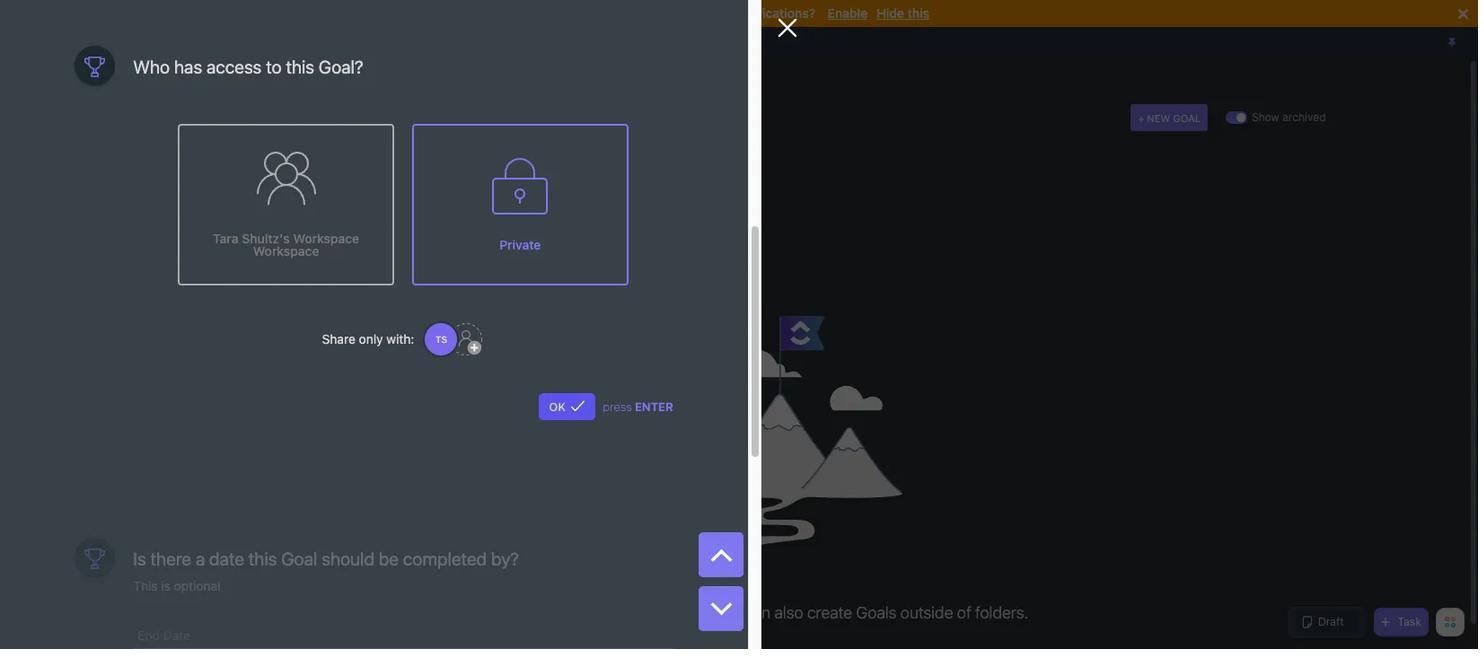 Task type: vqa. For each thing, say whether or not it's contained in the screenshot.
Location
no



Task type: describe. For each thing, give the bounding box(es) containing it.
your
[[487, 604, 519, 623]]

new
[[1148, 112, 1171, 124]]

share
[[322, 331, 356, 347]]

create
[[808, 604, 853, 623]]

only
[[359, 331, 383, 347]]

do you want to enable browser notifications? enable hide this
[[549, 5, 930, 21]]

1 horizontal spatial goal
[[1174, 112, 1201, 124]]

also
[[775, 604, 804, 623]]

to for want
[[626, 5, 638, 21]]

this for goal
[[249, 549, 277, 569]]

workspace right tara
[[253, 243, 319, 259]]

want
[[594, 5, 622, 21]]

browser
[[684, 5, 732, 21]]

ok button
[[539, 393, 596, 420]]

enter
[[635, 400, 674, 414]]

favorites
[[60, 37, 115, 49]]

outside
[[901, 604, 954, 623]]

show
[[1253, 111, 1280, 124]]

do
[[549, 5, 566, 21]]

task
[[1399, 615, 1422, 629]]

can
[[745, 604, 771, 623]]

0 horizontal spatial goals
[[189, 102, 247, 129]]

ts
[[436, 334, 447, 345]]

ts button
[[424, 321, 485, 357]]

who
[[133, 56, 170, 77]]

you
[[569, 5, 590, 21]]

hide
[[877, 5, 905, 21]]

shultz's
[[242, 231, 290, 246]]

2 horizontal spatial goals
[[857, 604, 897, 623]]

be
[[379, 549, 399, 569]]

1 horizontal spatial goals
[[523, 604, 563, 623]]

enable
[[828, 5, 868, 21]]

archived
[[1283, 111, 1327, 124]]

1 vertical spatial goal
[[281, 549, 317, 569]]

date
[[209, 549, 244, 569]]

tara shultz's workspace workspace
[[213, 231, 360, 259]]

share only with:
[[322, 331, 415, 347]]

by?
[[491, 549, 519, 569]]

of
[[958, 604, 972, 623]]

completed
[[403, 549, 487, 569]]

goal?
[[319, 56, 364, 77]]



Task type: locate. For each thing, give the bounding box(es) containing it.
above.
[[663, 604, 710, 623]]

to right access
[[266, 56, 282, 77]]

1 vertical spatial this
[[286, 56, 314, 77]]

dialog containing who has access to this goal?
[[0, 0, 798, 650]]

enable
[[641, 5, 681, 21]]

notifications?
[[736, 5, 816, 21]]

1 vertical spatial to
[[266, 56, 282, 77]]

press
[[603, 400, 632, 414]]

press enter
[[603, 400, 674, 414]]

private
[[500, 237, 541, 252]]

goal
[[1174, 112, 1201, 124], [281, 549, 317, 569]]

to
[[626, 5, 638, 21], [266, 56, 282, 77]]

+
[[1139, 112, 1145, 124]]

folders
[[610, 604, 659, 623]]

tara
[[213, 231, 239, 246]]

this right hide
[[908, 5, 930, 21]]

this for goal?
[[286, 56, 314, 77]]

is there a date this goal should be completed by?
[[133, 549, 519, 569]]

goals right create
[[857, 604, 897, 623]]

0 horizontal spatial to
[[266, 56, 282, 77]]

0 horizontal spatial this
[[249, 549, 277, 569]]

+ new goal
[[1139, 112, 1201, 124]]

folders
[[219, 161, 262, 175]]

this left goal?
[[286, 56, 314, 77]]

are
[[567, 604, 590, 623]]

folders.
[[976, 604, 1029, 623]]

this
[[908, 5, 930, 21], [286, 56, 314, 77], [249, 549, 277, 569]]

a
[[196, 549, 205, 569]]

2 horizontal spatial this
[[908, 5, 930, 21]]

dialog
[[0, 0, 798, 650]]

goals
[[189, 102, 247, 129], [523, 604, 563, 623], [857, 604, 897, 623]]

who has access to this goal?
[[133, 56, 364, 77]]

to for access
[[266, 56, 282, 77]]

should
[[322, 549, 375, 569]]

there
[[151, 549, 191, 569]]

access
[[207, 56, 262, 77]]

1 horizontal spatial this
[[286, 56, 314, 77]]

ok
[[549, 400, 566, 414]]

1 horizontal spatial to
[[626, 5, 638, 21]]

goals down access
[[189, 102, 247, 129]]

is
[[133, 549, 146, 569]]

has
[[174, 56, 202, 77]]

workspace
[[293, 231, 360, 246], [253, 243, 319, 259]]

2 vertical spatial this
[[249, 549, 277, 569]]

goal right new
[[1174, 112, 1201, 124]]

0 horizontal spatial goal
[[281, 549, 317, 569]]

this right "date"
[[249, 549, 277, 569]]

goals left are
[[523, 604, 563, 623]]

you
[[714, 604, 741, 623]]

goal left should
[[281, 549, 317, 569]]

0 vertical spatial this
[[908, 5, 930, 21]]

your goals are in folders above. you can also create goals outside of folders.
[[487, 604, 1029, 623]]

with:
[[387, 331, 415, 347]]

to inside "dialog"
[[266, 56, 282, 77]]

0 vertical spatial goal
[[1174, 112, 1201, 124]]

to right want
[[626, 5, 638, 21]]

0 vertical spatial to
[[626, 5, 638, 21]]

show archived
[[1253, 111, 1327, 124]]

workspace right shultz's
[[293, 231, 360, 246]]

in
[[594, 604, 606, 623]]



